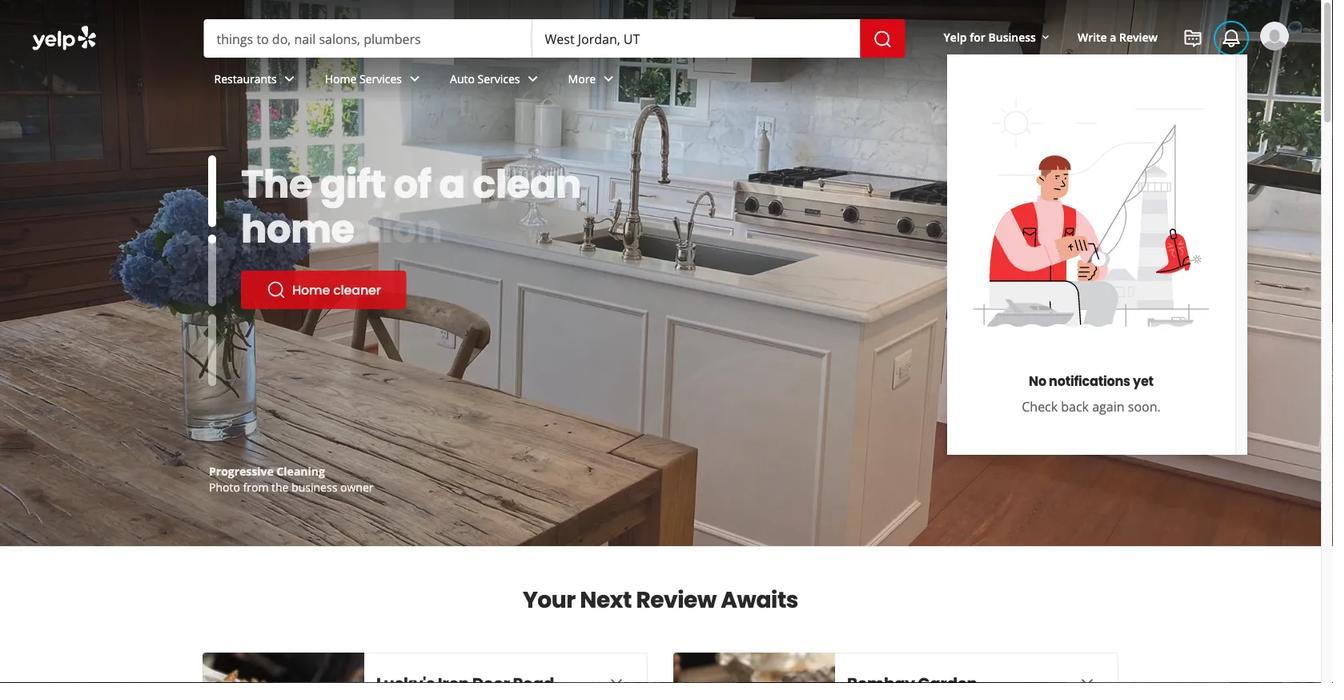 Task type: vqa. For each thing, say whether or not it's contained in the screenshot.
Get on the right
no



Task type: describe. For each thing, give the bounding box(es) containing it.
owner inside progressive cleaning photo from the business owner
[[340, 479, 374, 495]]

progressive cleaning link
[[209, 463, 325, 479]]

none search field containing no notifications yet
[[0, 0, 1321, 455]]

notifications image
[[1222, 29, 1241, 48]]

photo of bombay garden image
[[674, 653, 835, 683]]

business
[[989, 29, 1036, 44]]

more link
[[555, 58, 631, 104]]

review for next
[[636, 584, 717, 615]]

1 horizontal spatial a
[[1110, 29, 1117, 44]]

pho link
[[241, 271, 342, 309]]

broth
[[252, 463, 284, 479]]

none field find
[[217, 30, 519, 47]]

review for a
[[1120, 29, 1158, 44]]

projects image
[[1184, 29, 1203, 48]]

terry t. image
[[1261, 22, 1289, 50]]

steamy, salty, perfection
[[241, 157, 520, 256]]

none search field inside search box
[[204, 19, 909, 58]]

cleaner
[[333, 281, 381, 299]]

user actions element
[[931, 20, 1312, 455]]

back
[[1061, 398, 1089, 415]]

pho
[[292, 281, 316, 299]]

write a review link
[[1072, 22, 1164, 51]]

photo inside bone & broth photo from the business owner
[[209, 479, 240, 495]]

16 chevron down v2 image
[[1039, 31, 1052, 44]]

photo of lucky's iron door roadhouse image
[[203, 653, 364, 683]]

yelp for business
[[944, 29, 1036, 44]]

owner inside bone & broth photo from the business owner
[[340, 479, 374, 495]]

&
[[240, 463, 249, 479]]

auto
[[450, 71, 475, 86]]

from inside bone & broth photo from the business owner
[[243, 479, 269, 495]]

home cleaner
[[292, 281, 381, 299]]

the inside progressive cleaning photo from the business owner
[[272, 479, 289, 495]]

steamy,
[[241, 157, 404, 211]]

home for home cleaner
[[292, 281, 330, 299]]

home services link
[[312, 58, 437, 104]]

business categories element
[[201, 58, 1289, 104]]

write a review
[[1078, 29, 1158, 44]]

error illustration image
[[955, 80, 1228, 352]]

services for auto services
[[478, 71, 520, 86]]

photo inside progressive cleaning photo from the business owner
[[209, 479, 240, 495]]

progressive cleaning photo from the business owner
[[209, 463, 374, 495]]

next
[[580, 584, 632, 615]]

progressive
[[209, 463, 274, 479]]

home services
[[325, 71, 402, 86]]



Task type: locate. For each thing, give the bounding box(es) containing it.
home cleaner link
[[241, 271, 407, 309]]

auto services
[[450, 71, 520, 86]]

a right 'of'
[[439, 157, 465, 211]]

24 chevron down v2 image right auto services
[[523, 69, 543, 88]]

no
[[1029, 372, 1047, 390]]

review right 'next' at the bottom left
[[636, 584, 717, 615]]

a
[[1110, 29, 1117, 44], [439, 157, 465, 211]]

services down find text field
[[360, 71, 402, 86]]

explore banner section banner
[[0, 0, 1321, 546]]

notifications
[[1049, 372, 1131, 390]]

restaurants link
[[201, 58, 312, 104]]

perfection
[[241, 202, 442, 256]]

24 search v2 image for steamy, salty, perfection
[[267, 280, 286, 300]]

1 24 chevron down v2 image from the left
[[523, 69, 543, 88]]

awaits
[[721, 584, 799, 615]]

1 24 chevron down v2 image from the left
[[280, 69, 299, 88]]

soon.
[[1128, 398, 1161, 415]]

for
[[970, 29, 986, 44]]

24 chevron down v2 image for more
[[599, 69, 618, 88]]

write
[[1078, 29, 1107, 44]]

1 services from the left
[[360, 71, 402, 86]]

1 vertical spatial review
[[636, 584, 717, 615]]

home for home services
[[325, 71, 357, 86]]

a inside the gift of a clean home
[[439, 157, 465, 211]]

0 horizontal spatial services
[[360, 71, 402, 86]]

cleaning
[[277, 463, 325, 479]]

none field up business categories element
[[545, 30, 848, 47]]

yet
[[1133, 372, 1154, 390]]

business inside progressive cleaning photo from the business owner
[[292, 479, 337, 495]]

restaurants
[[214, 71, 277, 86]]

the gift of a clean home
[[241, 157, 581, 256]]

review right write
[[1120, 29, 1158, 44]]

1 horizontal spatial 24 chevron down v2 image
[[405, 69, 424, 88]]

yelp
[[944, 29, 967, 44]]

home
[[241, 202, 355, 256]]

clean
[[473, 157, 581, 211]]

from
[[243, 479, 269, 495], [243, 479, 269, 495]]

24 chevron down v2 image for restaurants
[[280, 69, 299, 88]]

select slide image
[[208, 155, 216, 227]]

None search field
[[0, 0, 1321, 455]]

owner
[[340, 479, 374, 495], [340, 479, 374, 495]]

review inside "user actions" element
[[1120, 29, 1158, 44]]

services
[[360, 71, 402, 86], [478, 71, 520, 86]]

salty,
[[412, 157, 520, 211]]

1 vertical spatial a
[[439, 157, 465, 211]]

services for home services
[[360, 71, 402, 86]]

1 vertical spatial home
[[292, 281, 330, 299]]

business
[[292, 479, 337, 495], [292, 479, 337, 495]]

24 chevron down v2 image inside more link
[[599, 69, 618, 88]]

24 chevron down v2 image right restaurants
[[280, 69, 299, 88]]

0 vertical spatial review
[[1120, 29, 1158, 44]]

0 horizontal spatial review
[[636, 584, 717, 615]]

1 none field from the left
[[217, 30, 519, 47]]

24 chevron down v2 image inside restaurants link
[[280, 69, 299, 88]]

services right auto
[[478, 71, 520, 86]]

1 horizontal spatial services
[[478, 71, 520, 86]]

dismiss card image
[[1078, 675, 1097, 683]]

gift
[[320, 157, 386, 211]]

services inside home services link
[[360, 71, 402, 86]]

1 horizontal spatial none field
[[545, 30, 848, 47]]

services inside the auto services link
[[478, 71, 520, 86]]

24 chevron down v2 image left auto
[[405, 69, 424, 88]]

24 chevron down v2 image right 'more'
[[599, 69, 618, 88]]

Near text field
[[545, 30, 848, 47]]

home inside business categories element
[[325, 71, 357, 86]]

search image
[[873, 30, 893, 49]]

2 services from the left
[[478, 71, 520, 86]]

bone & broth photo from the business owner
[[209, 463, 374, 495]]

the
[[272, 479, 289, 495], [272, 479, 289, 495]]

none field up home services
[[217, 30, 519, 47]]

24 chevron down v2 image inside home services link
[[405, 69, 424, 88]]

0 horizontal spatial 24 chevron down v2 image
[[280, 69, 299, 88]]

24 search v2 image
[[267, 280, 286, 300], [267, 280, 286, 300]]

24 chevron down v2 image for auto services
[[523, 69, 543, 88]]

your next review awaits
[[523, 584, 799, 615]]

no notifications yet check back again soon.
[[1022, 372, 1161, 415]]

bone
[[209, 463, 237, 479]]

review
[[1120, 29, 1158, 44], [636, 584, 717, 615]]

24 chevron down v2 image for home services
[[405, 69, 424, 88]]

2 24 chevron down v2 image from the left
[[405, 69, 424, 88]]

the
[[241, 157, 312, 211]]

none field near
[[545, 30, 848, 47]]

more
[[568, 71, 596, 86]]

0 vertical spatial home
[[325, 71, 357, 86]]

24 chevron down v2 image inside the auto services link
[[523, 69, 543, 88]]

Find text field
[[217, 30, 519, 47]]

None search field
[[204, 19, 909, 58]]

home left cleaner
[[292, 281, 330, 299]]

24 chevron down v2 image
[[523, 69, 543, 88], [599, 69, 618, 88]]

home down find text field
[[325, 71, 357, 86]]

24 chevron down v2 image
[[280, 69, 299, 88], [405, 69, 424, 88]]

1 horizontal spatial review
[[1120, 29, 1158, 44]]

yelp for business button
[[937, 22, 1059, 51]]

business inside bone & broth photo from the business owner
[[292, 479, 337, 495]]

24 search v2 image for the gift of a clean home
[[267, 280, 286, 300]]

a right write
[[1110, 29, 1117, 44]]

the inside bone & broth photo from the business owner
[[272, 479, 289, 495]]

2 none field from the left
[[545, 30, 848, 47]]

check
[[1022, 398, 1058, 415]]

bone & broth link
[[209, 463, 284, 479]]

2 24 chevron down v2 image from the left
[[599, 69, 618, 88]]

None field
[[217, 30, 519, 47], [545, 30, 848, 47]]

home
[[325, 71, 357, 86], [292, 281, 330, 299]]

0 horizontal spatial a
[[439, 157, 465, 211]]

photo
[[209, 479, 240, 495], [209, 479, 240, 495]]

24 search v2 image inside home cleaner link
[[267, 280, 286, 300]]

0 vertical spatial a
[[1110, 29, 1117, 44]]

0 horizontal spatial 24 chevron down v2 image
[[523, 69, 543, 88]]

24 search v2 image inside pho link
[[267, 280, 286, 300]]

your
[[523, 584, 576, 615]]

1 horizontal spatial 24 chevron down v2 image
[[599, 69, 618, 88]]

auto services link
[[437, 58, 555, 104]]

again
[[1093, 398, 1125, 415]]

from inside progressive cleaning photo from the business owner
[[243, 479, 269, 495]]

0 horizontal spatial none field
[[217, 30, 519, 47]]

dismiss card image
[[607, 675, 626, 683]]

of
[[394, 157, 431, 211]]



